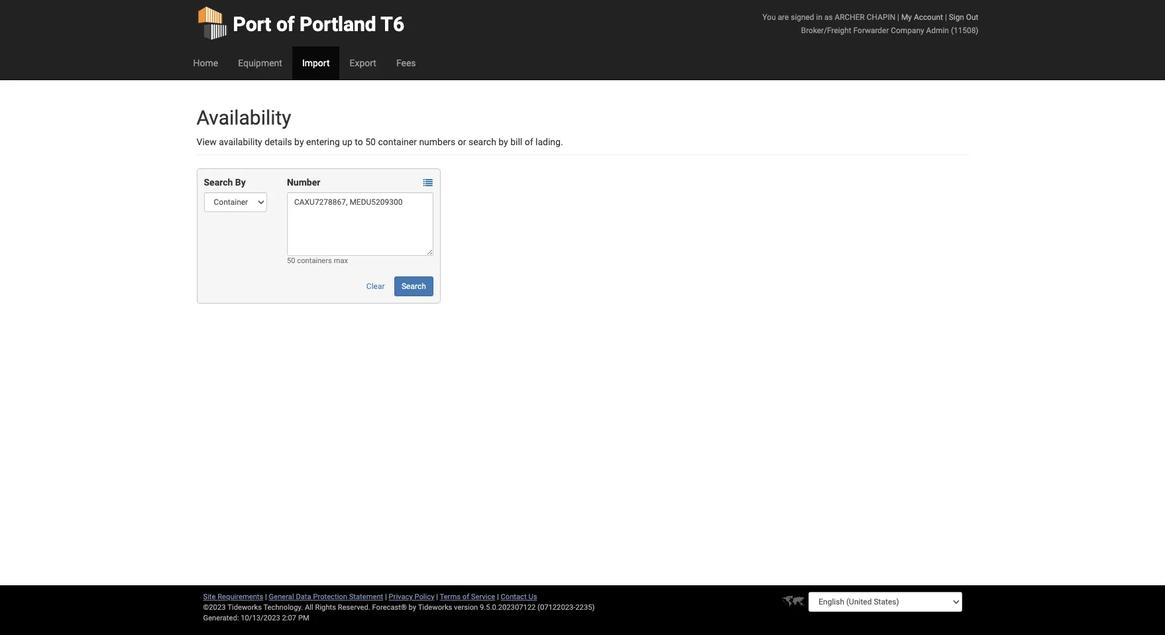 Task type: locate. For each thing, give the bounding box(es) containing it.
0 horizontal spatial of
[[276, 13, 295, 36]]

up
[[342, 137, 353, 147]]

privacy
[[389, 593, 413, 601]]

terms of service link
[[440, 593, 495, 601]]

protection
[[313, 593, 347, 601]]

by inside 'site requirements | general data protection statement | privacy policy | terms of service | contact us ©2023 tideworks technology. all rights reserved. forecast® by tideworks version 9.5.0.202307122 (07122023-2235) generated: 10/13/2023 2:07 pm'
[[409, 603, 416, 612]]

©2023 tideworks
[[203, 603, 262, 612]]

by right details
[[294, 137, 304, 147]]

| up forecast®
[[385, 593, 387, 601]]

50 right to
[[365, 137, 376, 147]]

equipment
[[238, 58, 282, 68]]

10/13/2023
[[241, 614, 280, 622]]

search by
[[204, 177, 246, 188]]

9.5.0.202307122
[[480, 603, 536, 612]]

0 horizontal spatial 50
[[287, 257, 295, 265]]

requirements
[[218, 593, 263, 601]]

search right the clear button
[[402, 282, 426, 291]]

terms
[[440, 593, 461, 601]]

50 left containers
[[287, 257, 295, 265]]

1 horizontal spatial of
[[463, 593, 469, 601]]

import button
[[292, 46, 340, 80]]

search left by
[[204, 177, 233, 188]]

of inside 'site requirements | general data protection statement | privacy policy | terms of service | contact us ©2023 tideworks technology. all rights reserved. forecast® by tideworks version 9.5.0.202307122 (07122023-2235) generated: 10/13/2023 2:07 pm'
[[463, 593, 469, 601]]

rights
[[315, 603, 336, 612]]

policy
[[415, 593, 435, 601]]

2:07
[[282, 614, 296, 622]]

of
[[276, 13, 295, 36], [525, 137, 533, 147], [463, 593, 469, 601]]

|
[[898, 13, 900, 22], [945, 13, 947, 22], [265, 593, 267, 601], [385, 593, 387, 601], [436, 593, 438, 601], [497, 593, 499, 601]]

bill
[[511, 137, 523, 147]]

search button
[[394, 276, 433, 296]]

of up version
[[463, 593, 469, 601]]

home
[[193, 58, 218, 68]]

1 vertical spatial of
[[525, 137, 533, 147]]

0 horizontal spatial search
[[204, 177, 233, 188]]

site requirements link
[[203, 593, 263, 601]]

equipment button
[[228, 46, 292, 80]]

view availability details by entering up to 50 container numbers or search by bill of lading.
[[197, 137, 563, 147]]

port
[[233, 13, 271, 36]]

my
[[902, 13, 912, 22]]

1 vertical spatial search
[[402, 282, 426, 291]]

1 horizontal spatial 50
[[365, 137, 376, 147]]

2235)
[[576, 603, 595, 612]]

2 vertical spatial of
[[463, 593, 469, 601]]

port of portland t6
[[233, 13, 404, 36]]

tideworks
[[418, 603, 452, 612]]

search inside button
[[402, 282, 426, 291]]

export button
[[340, 46, 386, 80]]

| up tideworks
[[436, 593, 438, 601]]

forecast®
[[372, 603, 407, 612]]

by
[[294, 137, 304, 147], [499, 137, 508, 147], [409, 603, 416, 612]]

statement
[[349, 593, 383, 601]]

1 horizontal spatial by
[[409, 603, 416, 612]]

lading.
[[536, 137, 563, 147]]

show list image
[[423, 179, 433, 188]]

of right bill
[[525, 137, 533, 147]]

by down privacy policy link on the bottom left of page
[[409, 603, 416, 612]]

0 vertical spatial search
[[204, 177, 233, 188]]

account
[[914, 13, 943, 22]]

general data protection statement link
[[269, 593, 383, 601]]

sign
[[949, 13, 964, 22]]

my account link
[[902, 13, 943, 22]]

2 horizontal spatial of
[[525, 137, 533, 147]]

by left bill
[[499, 137, 508, 147]]

0 vertical spatial 50
[[365, 137, 376, 147]]

| left my
[[898, 13, 900, 22]]

1 horizontal spatial search
[[402, 282, 426, 291]]

admin
[[926, 26, 949, 35]]

site
[[203, 593, 216, 601]]

containers
[[297, 257, 332, 265]]

50
[[365, 137, 376, 147], [287, 257, 295, 265]]

availability
[[219, 137, 262, 147]]

t6
[[381, 13, 404, 36]]

you
[[763, 13, 776, 22]]

import
[[302, 58, 330, 68]]

search
[[204, 177, 233, 188], [402, 282, 426, 291]]

search for search
[[402, 282, 426, 291]]

of right port
[[276, 13, 295, 36]]

number
[[287, 177, 320, 188]]



Task type: describe. For each thing, give the bounding box(es) containing it.
numbers
[[419, 137, 456, 147]]

export
[[350, 58, 376, 68]]

pm
[[298, 614, 309, 622]]

clear button
[[359, 276, 392, 296]]

archer
[[835, 13, 865, 22]]

| up the 9.5.0.202307122
[[497, 593, 499, 601]]

version
[[454, 603, 478, 612]]

reserved.
[[338, 603, 370, 612]]

home button
[[183, 46, 228, 80]]

or
[[458, 137, 466, 147]]

sign out link
[[949, 13, 979, 22]]

in
[[816, 13, 823, 22]]

site requirements | general data protection statement | privacy policy | terms of service | contact us ©2023 tideworks technology. all rights reserved. forecast® by tideworks version 9.5.0.202307122 (07122023-2235) generated: 10/13/2023 2:07 pm
[[203, 593, 595, 622]]

| left the sign
[[945, 13, 947, 22]]

(07122023-
[[538, 603, 576, 612]]

us
[[529, 593, 537, 601]]

clear
[[366, 282, 385, 291]]

forwarder
[[854, 26, 889, 35]]

entering
[[306, 137, 340, 147]]

chapin
[[867, 13, 896, 22]]

service
[[471, 593, 495, 601]]

availability
[[197, 106, 291, 129]]

0 horizontal spatial by
[[294, 137, 304, 147]]

privacy policy link
[[389, 593, 435, 601]]

fees button
[[386, 46, 426, 80]]

all
[[305, 603, 313, 612]]

generated:
[[203, 614, 239, 622]]

port of portland t6 link
[[197, 0, 404, 46]]

max
[[334, 257, 348, 265]]

1 vertical spatial 50
[[287, 257, 295, 265]]

| left general
[[265, 593, 267, 601]]

company
[[891, 26, 925, 35]]

contact
[[501, 593, 527, 601]]

50 containers max
[[287, 257, 348, 265]]

view
[[197, 137, 217, 147]]

by
[[235, 177, 246, 188]]

container
[[378, 137, 417, 147]]

general
[[269, 593, 294, 601]]

portland
[[300, 13, 376, 36]]

2 horizontal spatial by
[[499, 137, 508, 147]]

0 vertical spatial of
[[276, 13, 295, 36]]

as
[[825, 13, 833, 22]]

search
[[469, 137, 496, 147]]

contact us link
[[501, 593, 537, 601]]

you are signed in as archer chapin | my account | sign out broker/freight forwarder company admin (11508)
[[763, 13, 979, 35]]

to
[[355, 137, 363, 147]]

Number text field
[[287, 192, 433, 256]]

data
[[296, 593, 311, 601]]

details
[[265, 137, 292, 147]]

technology.
[[263, 603, 303, 612]]

(11508)
[[951, 26, 979, 35]]

fees
[[396, 58, 416, 68]]

are
[[778, 13, 789, 22]]

out
[[966, 13, 979, 22]]

signed
[[791, 13, 814, 22]]

search for search by
[[204, 177, 233, 188]]

broker/freight
[[801, 26, 852, 35]]



Task type: vqa. For each thing, say whether or not it's contained in the screenshot.
50 to the right
yes



